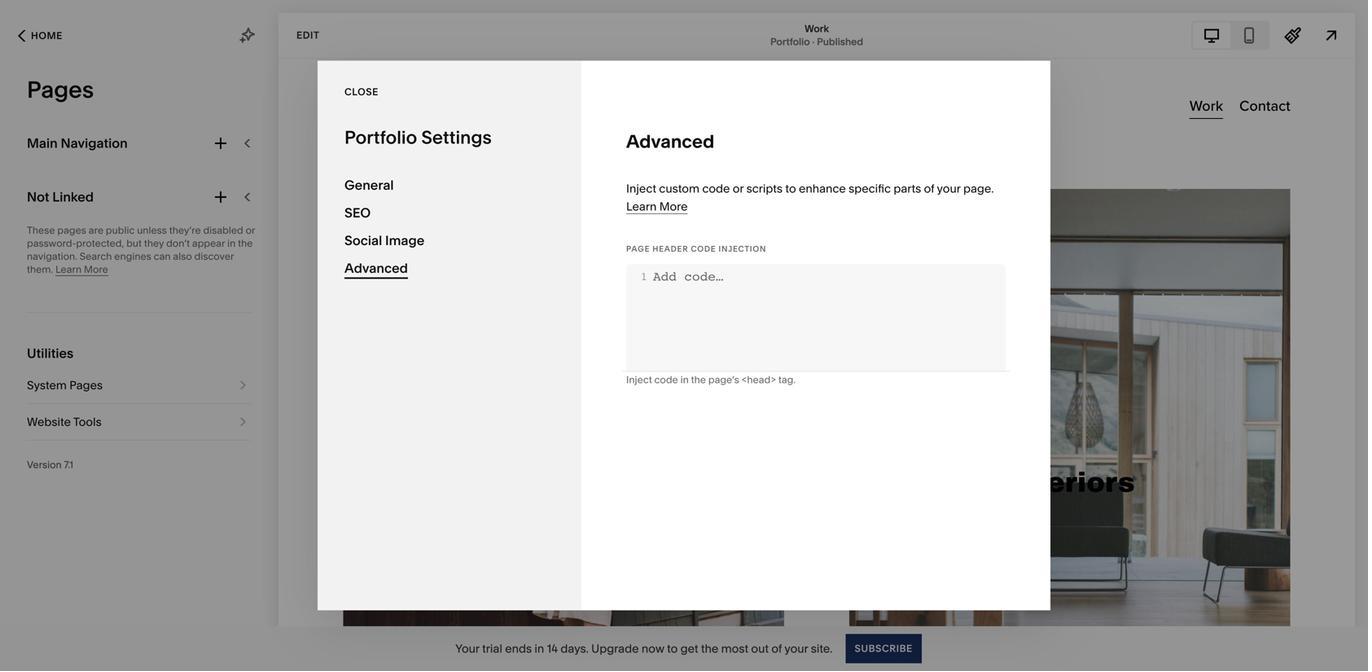 Task type: describe. For each thing, give the bounding box(es) containing it.
they're
[[169, 224, 201, 236]]

get
[[681, 642, 699, 656]]

parts
[[894, 182, 922, 196]]

tag.
[[779, 374, 796, 386]]

search
[[80, 251, 112, 262]]

these
[[27, 224, 55, 236]]

home
[[31, 30, 63, 42]]

can
[[154, 251, 171, 262]]

in inside dialog
[[681, 374, 689, 386]]

they
[[144, 237, 164, 249]]

your inside inject custom code or scripts to enhance specific parts of your page. learn more
[[937, 182, 961, 196]]

work portfolio · published
[[771, 23, 864, 48]]

engines
[[114, 251, 151, 262]]

seo link
[[345, 199, 555, 227]]

home button
[[0, 18, 81, 54]]

social image link
[[345, 227, 555, 255]]

1 vertical spatial the
[[691, 374, 706, 386]]

0 vertical spatial pages
[[27, 76, 94, 103]]

7.1
[[64, 459, 73, 471]]

disabled
[[203, 224, 243, 236]]

edit
[[297, 29, 320, 41]]

version 7.1
[[27, 459, 73, 471]]

navigation.
[[27, 251, 77, 262]]

your trial ends in 14 days. upgrade now to get the most out of your site.
[[456, 642, 833, 656]]

upgrade
[[592, 642, 639, 656]]

are
[[89, 224, 104, 236]]

inject for inject code in the page's <head> tag.
[[626, 374, 652, 386]]

general
[[345, 177, 394, 193]]

0 vertical spatial advanced
[[626, 130, 715, 152]]

discover
[[194, 251, 234, 262]]

main
[[27, 135, 58, 151]]

website tools
[[27, 415, 102, 429]]

close
[[345, 86, 379, 98]]

utilities
[[27, 345, 74, 361]]

social
[[345, 233, 382, 248]]

published
[[817, 36, 864, 48]]

website
[[27, 415, 71, 429]]

pages
[[57, 224, 86, 236]]

0 horizontal spatial code
[[655, 374, 678, 386]]

portfolio settings
[[345, 126, 492, 148]]

system pages button
[[27, 367, 252, 403]]

learn more link for these pages are public unless they're disabled or password-protected, but they don't appear in the navigation. search engines can also discover them.
[[55, 264, 108, 276]]

more inside inject custom code or scripts to enhance specific parts of your page. learn more
[[660, 200, 688, 213]]

ends
[[505, 642, 532, 656]]

page's
[[709, 374, 739, 386]]

0 horizontal spatial of
[[772, 642, 782, 656]]

custom
[[659, 182, 700, 196]]

most
[[721, 642, 749, 656]]

version
[[27, 459, 62, 471]]

now
[[642, 642, 665, 656]]

social image
[[345, 233, 425, 248]]

<head>
[[742, 374, 776, 386]]

1
[[641, 270, 648, 283]]

out
[[751, 642, 769, 656]]

tools
[[73, 415, 102, 429]]

inject for inject custom code or scripts to enhance specific parts of your page. learn more
[[626, 182, 657, 196]]

14
[[547, 642, 558, 656]]

learn inside inject custom code or scripts to enhance specific parts of your page. learn more
[[626, 200, 657, 213]]

the inside these pages are public unless they're disabled or password-protected, but they don't appear in the navigation. search engines can also discover them.
[[238, 237, 253, 249]]

public
[[106, 224, 135, 236]]

main navigation
[[27, 135, 128, 151]]

days.
[[561, 642, 589, 656]]

learn more link for inject custom code or scripts to enhance specific parts of your page.
[[626, 200, 688, 214]]

2 vertical spatial the
[[701, 642, 719, 656]]

don't
[[166, 237, 190, 249]]

1 vertical spatial portfolio
[[345, 126, 417, 148]]

specific
[[849, 182, 891, 196]]

system
[[27, 378, 67, 392]]

general link
[[345, 171, 555, 199]]



Task type: locate. For each thing, give the bounding box(es) containing it.
1 horizontal spatial or
[[733, 182, 744, 196]]

0 vertical spatial code
[[703, 182, 730, 196]]

pages down home
[[27, 76, 94, 103]]

1 vertical spatial to
[[667, 642, 678, 656]]

0 horizontal spatial to
[[667, 642, 678, 656]]

1 horizontal spatial in
[[535, 642, 544, 656]]

in left 14
[[535, 642, 544, 656]]

inject code in the page's <head> tag.
[[626, 374, 796, 386]]

2 vertical spatial in
[[535, 642, 544, 656]]

header
[[653, 244, 689, 254]]

1 horizontal spatial portfolio
[[771, 36, 810, 48]]

portfolio
[[771, 36, 810, 48], [345, 126, 417, 148]]

not linked
[[27, 189, 94, 205]]

the down "disabled" on the left of the page
[[238, 237, 253, 249]]

advanced link
[[345, 255, 555, 282]]

more
[[660, 200, 688, 213], [84, 264, 108, 275]]

1 vertical spatial advanced
[[345, 260, 408, 276]]

injection
[[719, 244, 767, 254]]

inject
[[626, 182, 657, 196], [626, 374, 652, 386]]

portfolio inside work portfolio · published
[[771, 36, 810, 48]]

code
[[703, 182, 730, 196], [655, 374, 678, 386]]

add a new page to the "main navigation" group image
[[212, 134, 230, 152]]

appear
[[192, 237, 225, 249]]

0 vertical spatial the
[[238, 237, 253, 249]]

of right out
[[772, 642, 782, 656]]

more down custom
[[660, 200, 688, 213]]

1 vertical spatial more
[[84, 264, 108, 275]]

0 horizontal spatial portfolio
[[345, 126, 417, 148]]

or inside these pages are public unless they're disabled or password-protected, but they don't appear in the navigation. search engines can also discover them.
[[246, 224, 255, 236]]

your left the site.
[[785, 642, 808, 656]]

or left scripts
[[733, 182, 744, 196]]

these pages are public unless they're disabled or password-protected, but they don't appear in the navigation. search engines can also discover them.
[[27, 224, 255, 275]]

0 horizontal spatial more
[[84, 264, 108, 275]]

1 vertical spatial in
[[681, 374, 689, 386]]

or inside inject custom code or scripts to enhance specific parts of your page. learn more
[[733, 182, 744, 196]]

seo
[[345, 205, 371, 221]]

1 vertical spatial of
[[772, 642, 782, 656]]

your
[[937, 182, 961, 196], [785, 642, 808, 656]]

page
[[626, 244, 650, 254]]

inject inside inject custom code or scripts to enhance specific parts of your page. learn more
[[626, 182, 657, 196]]

protected,
[[76, 237, 124, 249]]

password-
[[27, 237, 76, 249]]

0 vertical spatial to
[[786, 182, 796, 196]]

navigation
[[61, 135, 128, 151]]

pages inside button
[[69, 378, 103, 392]]

page.
[[964, 182, 994, 196]]

enhance
[[799, 182, 846, 196]]

dialog
[[318, 61, 1051, 611]]

0 vertical spatial learn more link
[[626, 200, 688, 214]]

code
[[691, 244, 716, 254]]

portfolio down close "button"
[[345, 126, 417, 148]]

to right scripts
[[786, 182, 796, 196]]

1 vertical spatial or
[[246, 224, 255, 236]]

1 horizontal spatial learn
[[626, 200, 657, 213]]

2 inject from the top
[[626, 374, 652, 386]]

1 horizontal spatial learn more link
[[626, 200, 688, 214]]

1 vertical spatial learn
[[55, 264, 82, 275]]

settings
[[421, 126, 492, 148]]

unless
[[137, 224, 167, 236]]

learn up page
[[626, 200, 657, 213]]

1 horizontal spatial your
[[937, 182, 961, 196]]

the
[[238, 237, 253, 249], [691, 374, 706, 386], [701, 642, 719, 656]]

to inside inject custom code or scripts to enhance specific parts of your page. learn more
[[786, 182, 796, 196]]

trial
[[482, 642, 503, 656]]

learn more link
[[626, 200, 688, 214], [55, 264, 108, 276]]

1 horizontal spatial of
[[924, 182, 935, 196]]

learn more
[[55, 264, 108, 275]]

in left "page's"
[[681, 374, 689, 386]]

0 horizontal spatial or
[[246, 224, 255, 236]]

scripts
[[747, 182, 783, 196]]

image
[[385, 233, 425, 248]]

your
[[456, 642, 480, 656]]

website tools button
[[27, 404, 252, 440]]

page header code injection
[[626, 244, 767, 254]]

dialog containing portfolio settings
[[318, 61, 1051, 611]]

1 vertical spatial inject
[[626, 374, 652, 386]]

add a new page to the "not linked" navigation group image
[[212, 188, 230, 206]]

inject custom code or scripts to enhance specific parts of your page. learn more
[[626, 182, 994, 213]]

0 vertical spatial more
[[660, 200, 688, 213]]

in inside these pages are public unless they're disabled or password-protected, but they don't appear in the navigation. search engines can also discover them.
[[227, 237, 236, 249]]

code right custom
[[703, 182, 730, 196]]

of
[[924, 182, 935, 196], [772, 642, 782, 656]]

0 horizontal spatial advanced
[[345, 260, 408, 276]]

learn more link down search
[[55, 264, 108, 276]]

system pages
[[27, 378, 103, 392]]

pages
[[27, 76, 94, 103], [69, 378, 103, 392]]

1 vertical spatial pages
[[69, 378, 103, 392]]

of right parts
[[924, 182, 935, 196]]

close button
[[345, 77, 379, 107]]

1 horizontal spatial to
[[786, 182, 796, 196]]

0 vertical spatial of
[[924, 182, 935, 196]]

0 vertical spatial or
[[733, 182, 744, 196]]

the right get
[[701, 642, 719, 656]]

linked
[[52, 189, 94, 205]]

2 horizontal spatial in
[[681, 374, 689, 386]]

them.
[[27, 264, 53, 275]]

0 vertical spatial your
[[937, 182, 961, 196]]

advanced up custom
[[626, 130, 715, 152]]

0 horizontal spatial your
[[785, 642, 808, 656]]

or right "disabled" on the left of the page
[[246, 224, 255, 236]]

tab list
[[1194, 22, 1268, 48]]

to
[[786, 182, 796, 196], [667, 642, 678, 656]]

of inside inject custom code or scripts to enhance specific parts of your page. learn more
[[924, 182, 935, 196]]

not
[[27, 189, 49, 205]]

learn down navigation. at left top
[[55, 264, 82, 275]]

pages up tools
[[69, 378, 103, 392]]

code inside inject custom code or scripts to enhance specific parts of your page. learn more
[[703, 182, 730, 196]]

1 horizontal spatial advanced
[[626, 130, 715, 152]]

0 vertical spatial in
[[227, 237, 236, 249]]

but
[[126, 237, 142, 249]]

in down "disabled" on the left of the page
[[227, 237, 236, 249]]

0 vertical spatial portfolio
[[771, 36, 810, 48]]

in
[[227, 237, 236, 249], [681, 374, 689, 386], [535, 642, 544, 656]]

the left "page's"
[[691, 374, 706, 386]]

0 vertical spatial inject
[[626, 182, 657, 196]]

0 vertical spatial learn
[[626, 200, 657, 213]]

also
[[173, 251, 192, 262]]

·
[[813, 36, 815, 48]]

1 horizontal spatial more
[[660, 200, 688, 213]]

0 horizontal spatial learn
[[55, 264, 82, 275]]

site.
[[811, 642, 833, 656]]

1 vertical spatial code
[[655, 374, 678, 386]]

edit button
[[286, 20, 330, 51]]

1 inject from the top
[[626, 182, 657, 196]]

1 vertical spatial your
[[785, 642, 808, 656]]

work
[[805, 23, 829, 35]]

advanced
[[626, 130, 715, 152], [345, 260, 408, 276]]

0 horizontal spatial in
[[227, 237, 236, 249]]

1 horizontal spatial code
[[703, 182, 730, 196]]

code left "page's"
[[655, 374, 678, 386]]

to left get
[[667, 642, 678, 656]]

learn more link down custom
[[626, 200, 688, 214]]

portfolio left ·
[[771, 36, 810, 48]]

or
[[733, 182, 744, 196], [246, 224, 255, 236]]

more down search
[[84, 264, 108, 275]]

your left page.
[[937, 182, 961, 196]]

1 vertical spatial learn more link
[[55, 264, 108, 276]]

advanced down social image
[[345, 260, 408, 276]]

0 horizontal spatial learn more link
[[55, 264, 108, 276]]



Task type: vqa. For each thing, say whether or not it's contained in the screenshot.
bottommost 'The'
yes



